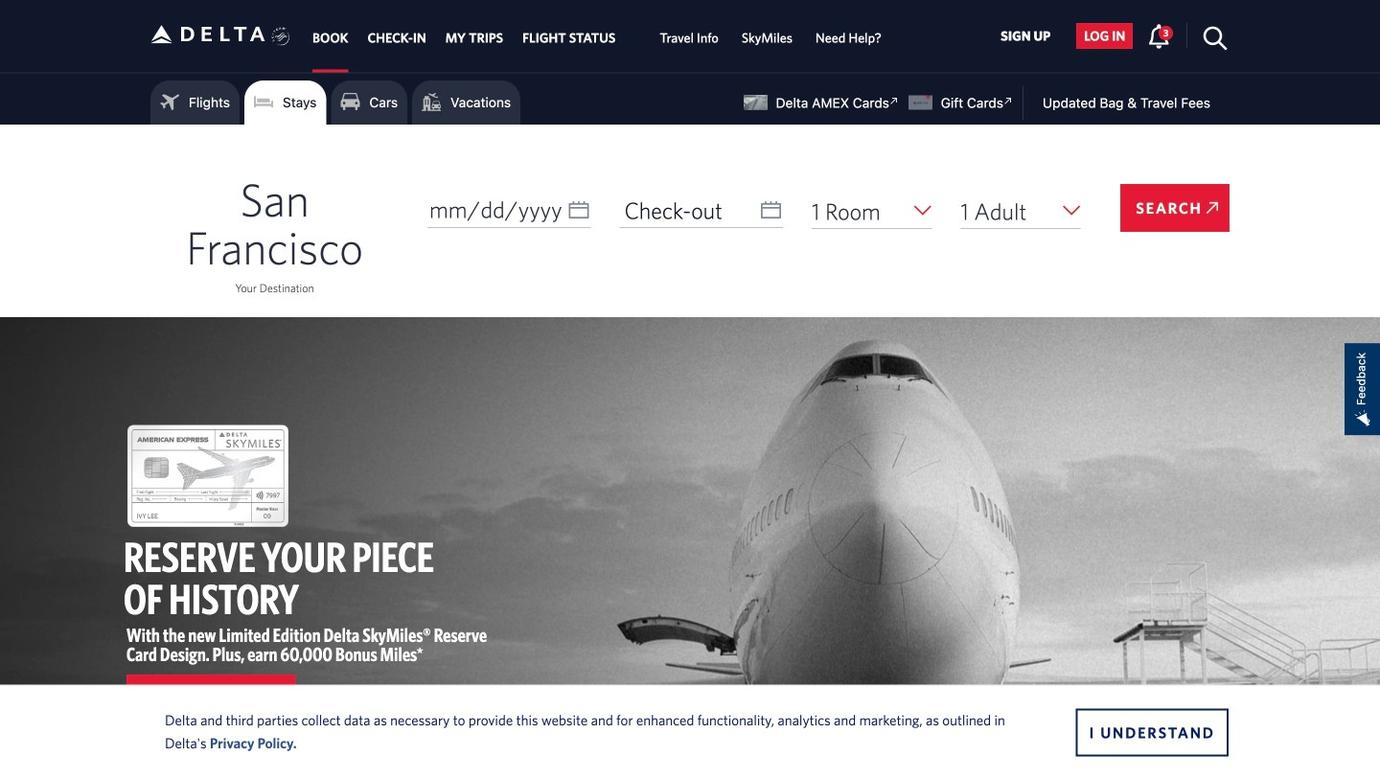 Task type: locate. For each thing, give the bounding box(es) containing it.
None date field
[[427, 192, 591, 228], [620, 192, 783, 228], [427, 192, 591, 228], [620, 192, 783, 228]]

this link opens another site in a new window that may not follow the same accessibility policies as delta air lines. image
[[885, 92, 904, 110]]

this link opens another site in a new window that may not follow the same accessibility policies as delta air lines. image
[[999, 92, 1018, 110]]

tab list
[[303, 0, 893, 72]]



Task type: vqa. For each thing, say whether or not it's contained in the screenshot.
the top Requesting
no



Task type: describe. For each thing, give the bounding box(es) containing it.
delta air lines image
[[150, 4, 265, 64]]

skyteam image
[[272, 7, 290, 66]]

the new limited edition delta skymiles® reserve card image
[[127, 425, 288, 527]]



